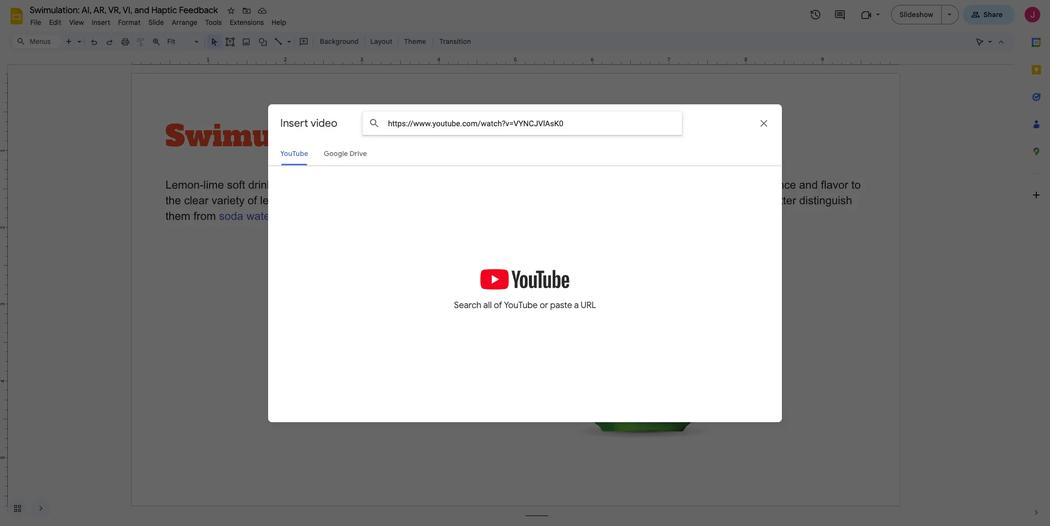 Task type: describe. For each thing, give the bounding box(es) containing it.
theme
[[404, 37, 426, 46]]

tab list inside "menu bar" 'banner'
[[1023, 29, 1050, 499]]

Menus field
[[12, 35, 61, 48]]

background
[[320, 37, 359, 46]]

Star checkbox
[[224, 4, 238, 18]]

share. shared with 3 people. image
[[971, 10, 980, 19]]

transition button
[[435, 34, 475, 49]]

application containing background
[[0, 0, 1050, 526]]



Task type: locate. For each thing, give the bounding box(es) containing it.
menu bar inside "menu bar" 'banner'
[[26, 13, 290, 29]]

mode and view toolbar
[[972, 32, 1009, 51]]

navigation inside application
[[0, 491, 51, 526]]

navigation
[[0, 491, 51, 526]]

main toolbar
[[60, 34, 476, 49]]

application
[[0, 0, 1050, 526]]

transition
[[439, 37, 471, 46]]

theme button
[[400, 34, 431, 49]]

menu bar banner
[[0, 0, 1050, 526]]

Rename text field
[[26, 4, 223, 16]]

tab list
[[1023, 29, 1050, 499]]

background button
[[315, 34, 363, 49]]

menu bar
[[26, 13, 290, 29]]



Task type: vqa. For each thing, say whether or not it's contained in the screenshot.
dark cyan 2 cell
no



